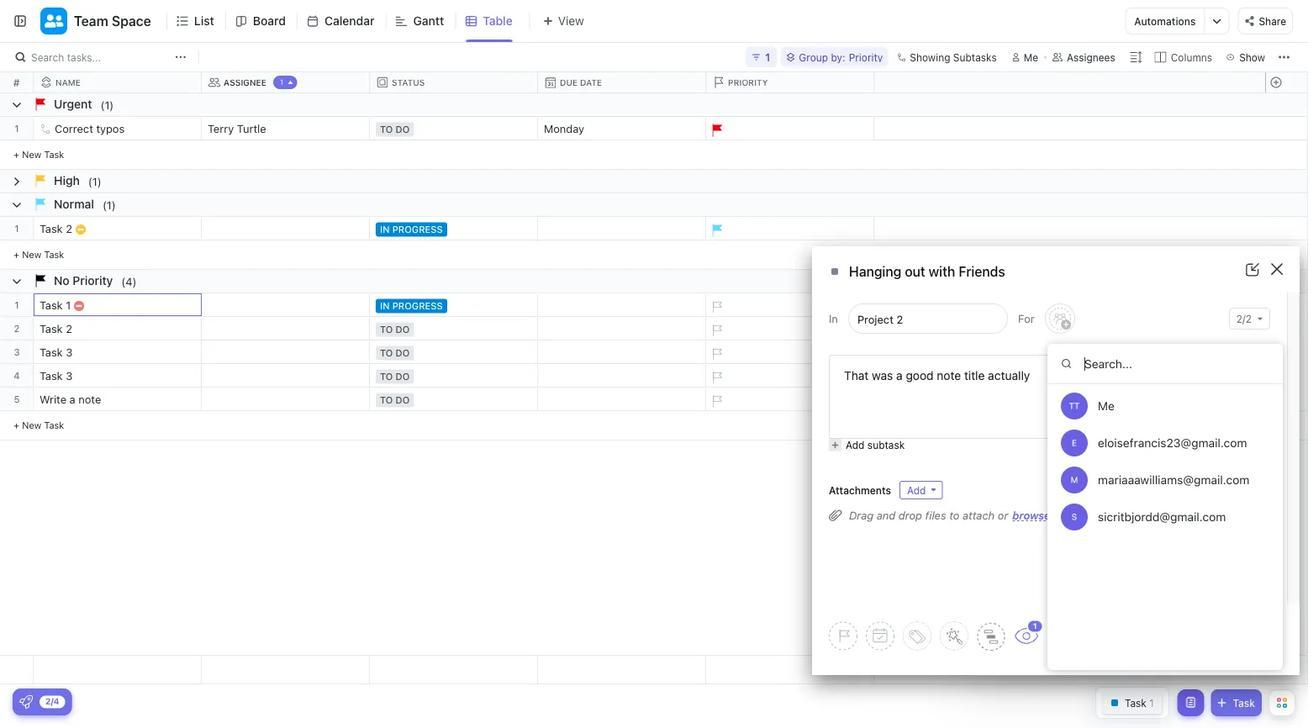 Task type: describe. For each thing, give the bounding box(es) containing it.
me inside button
[[1024, 51, 1038, 63]]

drag
[[849, 509, 874, 522]]

3 new from the top
[[22, 420, 41, 431]]

0 horizontal spatial good
[[906, 369, 934, 383]]

2/4
[[45, 697, 59, 706]]

2 inside 1 1 2 3 1 4 5
[[14, 323, 20, 334]]

(1) for normal
[[103, 198, 116, 211]]

team
[[74, 13, 108, 29]]

terry turtle
[[208, 122, 266, 135]]

press space to select this row. row containing ‎task 1
[[34, 293, 875, 320]]

3 do from the top
[[396, 348, 410, 359]]

set priority image for write a note
[[704, 388, 729, 414]]

in progress for ‎task 1
[[380, 301, 443, 312]]

hanging
[[1033, 302, 1085, 318]]

friends
[[1142, 302, 1189, 318]]

write
[[40, 393, 66, 406]]

in progress cell for task 2
[[370, 217, 538, 240]]

grid containing urgent
[[0, 72, 1308, 684]]

0 vertical spatial a
[[1042, 354, 1048, 366]]

Search... text field
[[1048, 344, 1283, 384]]

press space to select this row. row containing 4
[[0, 364, 34, 388]]

add subtask
[[846, 439, 905, 451]]

eloisefrancis23@gmail.com
[[1098, 436, 1247, 450]]

to do cell for ‎task 2's set priority image
[[370, 317, 538, 340]]

space
[[112, 13, 151, 29]]

1 left task 2
[[15, 223, 19, 234]]

1 vertical spatial note
[[937, 369, 961, 383]]

correct
[[55, 122, 93, 135]]

for
[[1018, 312, 1035, 325]]

0 horizontal spatial a
[[69, 393, 75, 406]]

0 horizontal spatial note
[[78, 393, 101, 406]]

priority
[[73, 274, 113, 288]]

2 new task from the top
[[22, 249, 64, 260]]

hanging out with friends
[[1033, 302, 1189, 318]]

2 for ‎task 2
[[66, 322, 72, 335]]

drop
[[899, 509, 922, 522]]

out
[[1089, 302, 1109, 318]]

1 down no
[[66, 299, 71, 312]]

1 to do cell from the top
[[370, 117, 538, 140]]

‎task 1
[[40, 299, 71, 312]]

progress for 2
[[392, 224, 443, 235]]

to do for set priority image related to write a note
[[380, 395, 410, 406]]

monday cell
[[538, 117, 706, 140]]

Task name or type '/' for commands text field
[[849, 263, 1217, 281]]

attach
[[963, 509, 995, 522]]

table
[[483, 14, 513, 28]]

press space to select this row. row containing ‎task 2
[[34, 317, 875, 343]]

showing subtasks
[[910, 51, 997, 63]]

2 new from the top
[[22, 249, 41, 260]]

tt
[[1069, 401, 1080, 411]]

typos
[[96, 122, 125, 135]]

press space to select this row. row containing 3
[[0, 341, 34, 364]]

set priority image for 3
[[704, 341, 729, 367]]

board link
[[253, 0, 293, 42]]

to do cell for set priority image related to task 3
[[370, 364, 538, 387]]

2 horizontal spatial note
[[1080, 354, 1103, 366]]

task 2
[[40, 222, 72, 235]]

‎task for ‎task 2
[[40, 322, 63, 335]]

correct typos
[[55, 122, 125, 135]]

calendar link
[[325, 0, 381, 42]]

onboarding checklist button image
[[19, 695, 33, 709]]

5 do from the top
[[396, 395, 410, 406]]

row group containing correct typos
[[34, 93, 875, 441]]

‎task for ‎task 1
[[40, 299, 63, 312]]

1 horizontal spatial good
[[1051, 354, 1077, 366]]

terry
[[208, 122, 234, 135]]

1 new from the top
[[22, 149, 41, 160]]

task 3 for third set priority element from the top of the row group containing correct typos
[[40, 346, 73, 359]]

4
[[14, 370, 20, 381]]

in progress cell for ‎task 1
[[370, 293, 538, 316]]

share button
[[1238, 8, 1293, 34]]

0 vertical spatial that was a good note title actually
[[993, 354, 1168, 366]]

s
[[1072, 512, 1077, 522]]

3 new task from the top
[[22, 420, 64, 431]]

no priority
[[54, 274, 113, 288]]

e
[[1072, 438, 1077, 448]]

0 vertical spatial was
[[1019, 354, 1039, 366]]

0 horizontal spatial was
[[872, 369, 893, 383]]

assignees
[[1067, 51, 1116, 63]]



Task type: vqa. For each thing, say whether or not it's contained in the screenshot.
Sidebar navigation
no



Task type: locate. For each thing, give the bounding box(es) containing it.
search
[[31, 51, 64, 63]]

task
[[44, 149, 64, 160], [40, 222, 63, 235], [44, 249, 64, 260], [40, 346, 63, 359], [40, 370, 63, 382], [44, 420, 64, 431], [1233, 697, 1255, 709]]

add left checklist
[[1206, 439, 1225, 451]]

1 add from the left
[[846, 439, 865, 451]]

attachments
[[829, 484, 891, 496]]

in progress cell
[[370, 217, 538, 240], [370, 293, 538, 316]]

‎task 2
[[40, 322, 72, 335]]

1 horizontal spatial me
[[1098, 399, 1115, 413]]

0 vertical spatial me
[[1024, 51, 1038, 63]]

1 in progress from the top
[[380, 224, 443, 235]]

0 vertical spatial ‎task
[[40, 299, 63, 312]]

with
[[1112, 302, 1139, 318]]

0 vertical spatial that
[[993, 354, 1016, 366]]

0 vertical spatial (1)
[[101, 98, 114, 111]]

3 to do cell from the top
[[370, 341, 538, 363]]

new task
[[22, 149, 64, 160], [22, 249, 64, 260], [22, 420, 64, 431]]

1 set priority image from the top
[[704, 318, 729, 343]]

2
[[66, 222, 72, 235], [66, 322, 72, 335], [14, 323, 20, 334]]

showing
[[910, 51, 951, 63]]

assignees button
[[1045, 47, 1123, 67]]

0 vertical spatial good
[[1051, 354, 1077, 366]]

4 to do from the top
[[380, 371, 410, 382]]

checklist
[[1228, 439, 1271, 451]]

to do for set priority image related to task 3
[[380, 371, 410, 382]]

3 up 4
[[14, 346, 20, 357]]

press space to select this row. row containing task 2
[[34, 217, 875, 243]]

0 vertical spatial set priority image
[[704, 294, 729, 320]]

0 vertical spatial note
[[1080, 354, 1103, 366]]

2 progress from the top
[[392, 301, 443, 312]]

me
[[1024, 51, 1038, 63], [1098, 399, 1115, 413]]

task 3 up the write
[[40, 370, 73, 382]]

2 set priority element from the top
[[704, 318, 729, 343]]

actually
[[1128, 354, 1168, 366], [988, 369, 1030, 383]]

5
[[14, 394, 20, 404]]

2 down ‎task 1
[[66, 322, 72, 335]]

(1) inside normal cell
[[103, 198, 116, 211]]

2 vertical spatial new task
[[22, 420, 64, 431]]

0 vertical spatial progress
[[392, 224, 443, 235]]

‎task up the ‎task 2
[[40, 299, 63, 312]]

2 horizontal spatial a
[[1042, 354, 1048, 366]]

was down the for
[[1019, 354, 1039, 366]]

0 horizontal spatial add
[[846, 439, 865, 451]]

1 vertical spatial new
[[22, 249, 41, 260]]

gantt link
[[413, 0, 451, 42]]

no
[[54, 274, 69, 288]]

to do cell
[[370, 117, 538, 140], [370, 317, 538, 340], [370, 341, 538, 363], [370, 364, 538, 387], [370, 388, 538, 410]]

(1)
[[101, 98, 114, 111], [103, 198, 116, 211]]

no priority cell
[[0, 270, 1308, 293]]

in progress
[[380, 224, 443, 235], [380, 301, 443, 312]]

urgent
[[54, 97, 92, 111]]

1
[[15, 123, 19, 134], [15, 223, 19, 234], [66, 299, 71, 312], [15, 299, 19, 310]]

list
[[194, 14, 214, 28]]

1 vertical spatial me
[[1098, 399, 1115, 413]]

2 in progress cell from the top
[[370, 293, 538, 316]]

press space to select this row. row containing 5
[[0, 388, 34, 411]]

#
[[13, 77, 20, 88]]

a down "hanging"
[[1042, 354, 1048, 366]]

1 vertical spatial (1)
[[103, 198, 116, 211]]

2 in progress from the top
[[380, 301, 443, 312]]

was
[[1019, 354, 1039, 366], [872, 369, 893, 383]]

to do cell for set priority image related to write a note
[[370, 388, 538, 410]]

set priority image
[[704, 318, 729, 343], [704, 365, 729, 390], [704, 388, 729, 414]]

3 down the ‎task 2
[[66, 346, 73, 359]]

progress for 1
[[392, 301, 443, 312]]

1 vertical spatial set priority image
[[704, 341, 729, 367]]

(4)
[[121, 275, 137, 288]]

add checklist
[[1206, 439, 1271, 451]]

2 task 3 from the top
[[40, 370, 73, 382]]

note
[[1080, 354, 1103, 366], [937, 369, 961, 383], [78, 393, 101, 406]]

2 add from the left
[[1206, 439, 1225, 451]]

row inside grid
[[34, 72, 875, 93]]

1 new task from the top
[[22, 149, 64, 160]]

showing subtasks button
[[892, 47, 1002, 67]]

2 set priority image from the top
[[704, 341, 729, 367]]

was up subtask
[[872, 369, 893, 383]]

m
[[1071, 475, 1078, 485]]

press space to select this row. row containing write a note
[[34, 388, 875, 414]]

1 horizontal spatial was
[[1019, 354, 1039, 366]]

(1) up typos on the top of page
[[101, 98, 114, 111]]

0 vertical spatial new
[[22, 149, 41, 160]]

set priority image inside press space to select this row. "row"
[[704, 294, 729, 320]]

1 horizontal spatial a
[[896, 369, 903, 383]]

(1) inside urgent cell
[[101, 98, 114, 111]]

2 for task 2
[[66, 222, 72, 235]]

0 horizontal spatial that
[[844, 369, 869, 383]]

to
[[380, 124, 393, 135], [380, 324, 393, 335], [380, 348, 393, 359], [380, 371, 393, 382], [380, 395, 393, 406], [950, 509, 960, 522]]

0 vertical spatial actually
[[1128, 354, 1168, 366]]

write a note
[[40, 393, 101, 406]]

files
[[925, 509, 947, 522]]

normal cell
[[0, 193, 1308, 216]]

add left subtask
[[846, 439, 865, 451]]

2 vertical spatial new
[[22, 420, 41, 431]]

0 vertical spatial in
[[380, 224, 390, 235]]

a right the write
[[69, 393, 75, 406]]

1 vertical spatial ‎task
[[40, 322, 63, 335]]

set priority image for 1
[[704, 294, 729, 320]]

drag and drop files to attach or
[[849, 509, 1009, 522]]

0 vertical spatial task 3
[[40, 346, 73, 359]]

a
[[1042, 354, 1048, 366], [896, 369, 903, 383], [69, 393, 75, 406]]

to do cell for 3 set priority icon
[[370, 341, 538, 363]]

press space to select this row. row containing correct typos
[[34, 117, 875, 143]]

3
[[66, 346, 73, 359], [14, 346, 20, 357], [66, 370, 73, 382]]

set priority element for press space to select this row. "row" containing ‎task 1
[[704, 294, 729, 320]]

1 ‎task from the top
[[40, 299, 63, 312]]

2 vertical spatial a
[[69, 393, 75, 406]]

row group containing 1 1 2 3 1 4 5
[[0, 93, 34, 441]]

to do
[[380, 124, 410, 135], [380, 324, 410, 335], [380, 348, 410, 359], [380, 371, 410, 382], [380, 395, 410, 406]]

1 horizontal spatial that
[[993, 354, 1016, 366]]

row group containing urgent
[[0, 93, 1308, 441]]

calendar
[[325, 14, 375, 28]]

row
[[34, 72, 875, 93]]

Search tasks... text field
[[31, 45, 171, 69]]

in for ‎task 1
[[380, 301, 390, 312]]

do
[[396, 124, 410, 135], [396, 324, 410, 335], [396, 348, 410, 359], [396, 371, 410, 382], [396, 395, 410, 406]]

2 in from the top
[[380, 301, 390, 312]]

0 vertical spatial new task
[[22, 149, 64, 160]]

1 left ‎task 1
[[15, 299, 19, 310]]

good
[[1051, 354, 1077, 366], [906, 369, 934, 383]]

4 do from the top
[[396, 371, 410, 382]]

set priority image for ‎task 2
[[704, 318, 729, 343]]

add
[[846, 439, 865, 451], [1206, 439, 1225, 451]]

1 set priority element from the top
[[704, 294, 729, 320]]

1 vertical spatial task 3
[[40, 370, 73, 382]]

new task down the write
[[22, 420, 64, 431]]

1 horizontal spatial actually
[[1128, 354, 1168, 366]]

me right tt
[[1098, 399, 1115, 413]]

tasks...
[[67, 51, 101, 63]]

set priority element for press space to select this row. "row" containing ‎task 2
[[704, 318, 729, 343]]

2 set priority image from the top
[[704, 365, 729, 390]]

2 left the ‎task 2
[[14, 323, 20, 334]]

0 vertical spatial in progress cell
[[370, 217, 538, 240]]

3 for set priority image related to task 3
[[66, 370, 73, 382]]

1 horizontal spatial add
[[1206, 439, 1225, 451]]

(1) for urgent
[[101, 98, 114, 111]]

team space button
[[67, 3, 151, 40]]

share
[[1259, 15, 1287, 27]]

new task down correct
[[22, 149, 64, 160]]

automations
[[1135, 15, 1196, 27]]

3 inside 1 1 2 3 1 4 5
[[14, 346, 20, 357]]

actually down the for
[[988, 369, 1030, 383]]

(1) right normal
[[103, 198, 116, 211]]

press space to select this row. row containing 2
[[0, 317, 34, 341]]

1 progress from the top
[[392, 224, 443, 235]]

new
[[22, 149, 41, 160], [22, 249, 41, 260], [22, 420, 41, 431]]

4 to do cell from the top
[[370, 364, 538, 387]]

1 task 3 from the top
[[40, 346, 73, 359]]

onboarding checklist button element
[[19, 695, 33, 709]]

task 3
[[40, 346, 73, 359], [40, 370, 73, 382]]

1 vertical spatial actually
[[988, 369, 1030, 383]]

1 vertical spatial progress
[[392, 301, 443, 312]]

terry turtle cell
[[202, 117, 370, 140]]

1 horizontal spatial title
[[1106, 354, 1125, 366]]

set priority image for task 3
[[704, 365, 729, 390]]

a up subtask
[[896, 369, 903, 383]]

in progress for task 2
[[380, 224, 443, 235]]

and
[[877, 509, 896, 522]]

1 vertical spatial in progress
[[380, 301, 443, 312]]

1 down #
[[15, 123, 19, 134]]

title
[[1106, 354, 1125, 366], [964, 369, 985, 383]]

‎task
[[40, 299, 63, 312], [40, 322, 63, 335]]

1 vertical spatial in
[[380, 301, 390, 312]]

2 ‎task from the top
[[40, 322, 63, 335]]

or
[[998, 509, 1009, 522]]

1 in progress cell from the top
[[370, 217, 538, 240]]

1 to do from the top
[[380, 124, 410, 135]]

3 to do from the top
[[380, 348, 410, 359]]

cell
[[202, 217, 370, 240], [538, 217, 706, 240], [202, 293, 370, 316], [538, 293, 706, 316], [202, 317, 370, 340], [538, 317, 706, 340], [202, 341, 370, 363], [538, 341, 706, 363], [202, 364, 370, 387], [538, 364, 706, 387], [202, 388, 370, 410], [538, 388, 706, 410]]

0 horizontal spatial title
[[964, 369, 985, 383]]

that
[[993, 354, 1016, 366], [844, 369, 869, 383]]

board
[[253, 14, 286, 28]]

5 to do cell from the top
[[370, 388, 538, 410]]

3 set priority element from the top
[[704, 341, 729, 367]]

1 vertical spatial that was a good note title actually
[[844, 369, 1030, 383]]

task 3 for 2nd set priority element from the bottom
[[40, 370, 73, 382]]

add for add checklist
[[1206, 439, 1225, 451]]

1 do from the top
[[396, 124, 410, 135]]

1 set priority image from the top
[[704, 294, 729, 320]]

me button
[[1005, 47, 1045, 67]]

gantt
[[413, 14, 444, 28]]

1 horizontal spatial note
[[937, 369, 961, 383]]

urgent cell
[[0, 93, 1308, 116]]

row group
[[0, 93, 34, 441], [0, 93, 1308, 441], [34, 93, 875, 441], [1266, 93, 1308, 441], [1266, 656, 1308, 684]]

2 to do cell from the top
[[370, 317, 538, 340]]

1 vertical spatial that
[[844, 369, 869, 383]]

new task right 1 1 2 3 1 4 5
[[22, 249, 64, 260]]

1 vertical spatial title
[[964, 369, 985, 383]]

turtle
[[237, 122, 266, 135]]

1 vertical spatial a
[[896, 369, 903, 383]]

task inside press space to select this row. "row"
[[40, 222, 63, 235]]

2 do from the top
[[396, 324, 410, 335]]

1 vertical spatial good
[[906, 369, 934, 383]]

search tasks...
[[31, 51, 101, 63]]

add for add subtask
[[846, 439, 865, 451]]

3 up write a note
[[66, 370, 73, 382]]

automations button
[[1126, 8, 1204, 34]]

0 horizontal spatial actually
[[988, 369, 1030, 383]]

1 vertical spatial new task
[[22, 249, 64, 260]]

3 for 3 set priority icon
[[66, 346, 73, 359]]

sicritbjordd@gmail.com
[[1098, 510, 1226, 524]]

1 vertical spatial in progress cell
[[370, 293, 538, 316]]

grid
[[0, 72, 1308, 684]]

subtasks
[[953, 51, 997, 63]]

1 1 2 3 1 4 5
[[14, 123, 20, 404]]

1 vertical spatial was
[[872, 369, 893, 383]]

4 set priority element from the top
[[704, 365, 729, 390]]

monday
[[544, 122, 585, 135]]

team space
[[74, 13, 151, 29]]

‎task down ‎task 1
[[40, 322, 63, 335]]

in
[[829, 312, 838, 325]]

0 vertical spatial in progress
[[380, 224, 443, 235]]

3 set priority image from the top
[[704, 388, 729, 414]]

1 in from the top
[[380, 224, 390, 235]]

set priority image
[[704, 294, 729, 320], [704, 341, 729, 367]]

2 to do from the top
[[380, 324, 410, 335]]

to do for ‎task 2's set priority image
[[380, 324, 410, 335]]

actually down the friends
[[1128, 354, 1168, 366]]

5 to do from the top
[[380, 395, 410, 406]]

5 set priority element from the top
[[704, 388, 729, 414]]

progress
[[392, 224, 443, 235], [392, 301, 443, 312]]

subtask
[[868, 439, 905, 451]]

set priority element for press space to select this row. "row" containing write a note
[[704, 388, 729, 414]]

table link
[[483, 0, 519, 42]]

in for task 2
[[380, 224, 390, 235]]

that was a good note title actually
[[993, 354, 1168, 366], [844, 369, 1030, 383]]

2 vertical spatial note
[[78, 393, 101, 406]]

list link
[[194, 0, 221, 42]]

mariaaawilliams@gmail.com
[[1098, 473, 1250, 487]]

me left assignees button
[[1024, 51, 1038, 63]]

0 vertical spatial title
[[1106, 354, 1125, 366]]

set priority element
[[704, 294, 729, 320], [704, 318, 729, 343], [704, 341, 729, 367], [704, 365, 729, 390], [704, 388, 729, 414]]

task 3 down the ‎task 2
[[40, 346, 73, 359]]

2 down normal
[[66, 222, 72, 235]]

0 horizontal spatial me
[[1024, 51, 1038, 63]]

normal
[[54, 197, 94, 211]]

in
[[380, 224, 390, 235], [380, 301, 390, 312]]

press space to select this row. row
[[0, 117, 34, 140], [34, 117, 875, 143], [0, 217, 34, 240], [34, 217, 875, 243], [0, 293, 34, 317], [34, 293, 875, 320], [0, 317, 34, 341], [34, 317, 875, 343], [0, 341, 34, 364], [34, 341, 875, 367], [0, 364, 34, 388], [34, 364, 875, 390], [0, 388, 34, 411], [34, 388, 875, 414], [34, 656, 875, 684]]



